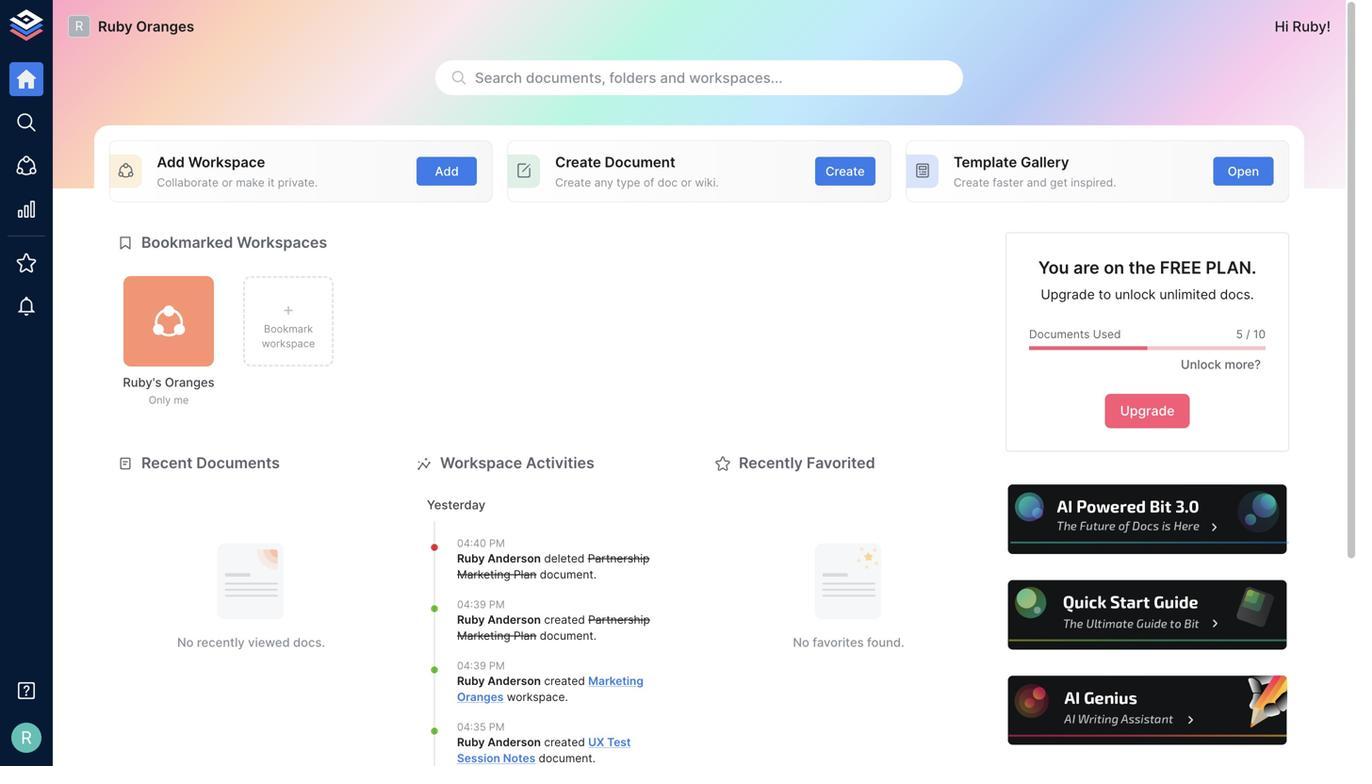 Task type: locate. For each thing, give the bounding box(es) containing it.
recently
[[739, 454, 803, 473]]

0 horizontal spatial add
[[157, 154, 185, 171]]

2 vertical spatial oranges
[[457, 691, 504, 704]]

marketing down "04:40 pm"
[[457, 568, 511, 582]]

and
[[660, 69, 686, 86], [1027, 176, 1047, 189]]

1 vertical spatial oranges
[[165, 375, 215, 390]]

2 or from the left
[[681, 176, 692, 189]]

help image
[[1006, 483, 1290, 557], [1006, 578, 1290, 653], [1006, 674, 1290, 748]]

1 vertical spatial 04:39 pm
[[457, 660, 505, 673]]

4 anderson from the top
[[488, 736, 541, 750]]

workspace
[[262, 338, 315, 350], [507, 691, 565, 704]]

and right folders
[[660, 69, 686, 86]]

docs. down plan.
[[1221, 287, 1255, 303]]

workspaces...
[[690, 69, 783, 86]]

document for 04:40 pm
[[540, 568, 594, 582]]

create inside button
[[826, 164, 865, 179]]

1 horizontal spatial docs.
[[1221, 287, 1255, 303]]

marketing up workspace .
[[457, 629, 511, 643]]

marketing for ruby anderson deleted
[[457, 568, 511, 582]]

no
[[177, 635, 194, 650], [793, 635, 810, 650]]

created up workspace .
[[544, 675, 585, 688]]

oranges
[[136, 18, 194, 35], [165, 375, 215, 390], [457, 691, 504, 704]]

1 04:39 pm from the top
[[457, 599, 505, 611]]

1 vertical spatial document
[[540, 629, 594, 643]]

to
[[1099, 287, 1112, 303]]

2 vertical spatial document
[[539, 752, 593, 766]]

document . up marketing oranges on the bottom left of page
[[537, 629, 597, 643]]

unlock
[[1116, 287, 1157, 303]]

.
[[594, 568, 597, 582], [594, 629, 597, 643], [565, 691, 568, 704], [593, 752, 596, 766]]

hi
[[1275, 18, 1289, 35]]

document . down deleted
[[537, 568, 597, 582]]

0 horizontal spatial documents
[[196, 454, 280, 473]]

partnership marketing plan down "04:40 pm"
[[457, 552, 650, 582]]

ruby anderson created
[[457, 613, 589, 627], [457, 675, 589, 688], [457, 736, 589, 750]]

documents left used
[[1030, 328, 1091, 342]]

0 vertical spatial 04:39 pm
[[457, 599, 505, 611]]

pm right 04:35
[[489, 722, 505, 734]]

or right the doc
[[681, 176, 692, 189]]

04:39 for workspace
[[457, 660, 486, 673]]

r inside 'button'
[[21, 728, 32, 749]]

marketing
[[457, 568, 511, 582], [457, 629, 511, 643], [589, 675, 644, 688]]

1 vertical spatial documents
[[196, 454, 280, 473]]

3 ruby anderson created from the top
[[457, 736, 589, 750]]

docs. right viewed on the bottom left of page
[[293, 635, 325, 650]]

0 vertical spatial help image
[[1006, 483, 1290, 557]]

notes
[[503, 752, 536, 766]]

0 vertical spatial document .
[[537, 568, 597, 582]]

add inside button
[[435, 164, 459, 179]]

document for 04:35 pm
[[539, 752, 593, 766]]

used
[[1094, 328, 1122, 342]]

!
[[1327, 18, 1332, 35]]

workspace up the yesterday
[[440, 454, 522, 473]]

0 horizontal spatial workspace
[[188, 154, 265, 171]]

1 horizontal spatial or
[[681, 176, 692, 189]]

add button
[[417, 157, 477, 186]]

document down the ux
[[539, 752, 593, 766]]

bookmark workspace
[[262, 323, 315, 350]]

marketing oranges link
[[457, 675, 644, 704]]

collaborate
[[157, 176, 219, 189]]

partnership marketing plan for deleted
[[457, 552, 650, 582]]

3 help image from the top
[[1006, 674, 1290, 748]]

created for ux
[[544, 736, 585, 750]]

or left make
[[222, 176, 233, 189]]

0 horizontal spatial no
[[177, 635, 194, 650]]

ruby anderson created up workspace .
[[457, 675, 589, 688]]

0 vertical spatial 04:39
[[457, 599, 486, 611]]

2 created from the top
[[544, 675, 585, 688]]

1 vertical spatial workspace
[[507, 691, 565, 704]]

2 partnership marketing plan from the top
[[457, 613, 650, 643]]

0 vertical spatial ruby anderson created
[[457, 613, 589, 627]]

ux test session notes link
[[457, 736, 631, 766]]

1 vertical spatial partnership marketing plan
[[457, 613, 650, 643]]

0 vertical spatial partnership
[[588, 552, 650, 566]]

document . for 04:39 pm
[[537, 629, 597, 643]]

marketing up test at left
[[589, 675, 644, 688]]

oranges inside ruby's oranges only me
[[165, 375, 215, 390]]

created
[[544, 613, 585, 627], [544, 675, 585, 688], [544, 736, 585, 750]]

document up marketing oranges on the bottom left of page
[[540, 629, 594, 643]]

1 04:39 from the top
[[457, 599, 486, 611]]

1 horizontal spatial upgrade
[[1121, 403, 1175, 419]]

ruby anderson created up notes
[[457, 736, 589, 750]]

partnership marketing plan up marketing oranges on the bottom left of page
[[457, 613, 650, 643]]

no left favorites
[[793, 635, 810, 650]]

add
[[157, 154, 185, 171], [435, 164, 459, 179]]

1 partnership marketing plan from the top
[[457, 552, 650, 582]]

faster
[[993, 176, 1024, 189]]

0 horizontal spatial or
[[222, 176, 233, 189]]

document . down the ux
[[536, 752, 596, 766]]

0 vertical spatial marketing
[[457, 568, 511, 582]]

1 vertical spatial marketing
[[457, 629, 511, 643]]

document .
[[537, 568, 597, 582], [537, 629, 597, 643], [536, 752, 596, 766]]

document down deleted
[[540, 568, 594, 582]]

pm
[[489, 538, 505, 550], [489, 599, 505, 611], [489, 660, 505, 673], [489, 722, 505, 734]]

1 plan from the top
[[514, 568, 537, 582]]

bookmarked workspaces
[[141, 233, 327, 252]]

2 vertical spatial created
[[544, 736, 585, 750]]

ruby's oranges only me
[[123, 375, 215, 407]]

0 horizontal spatial r
[[21, 728, 32, 749]]

r
[[75, 18, 83, 34], [21, 728, 32, 749]]

0 vertical spatial oranges
[[136, 18, 194, 35]]

plan down ruby anderson deleted on the left bottom of the page
[[514, 568, 537, 582]]

1 vertical spatial ruby anderson created
[[457, 675, 589, 688]]

1 horizontal spatial no
[[793, 635, 810, 650]]

2 vertical spatial ruby anderson created
[[457, 736, 589, 750]]

2 04:39 from the top
[[457, 660, 486, 673]]

1 vertical spatial created
[[544, 675, 585, 688]]

2 vertical spatial marketing
[[589, 675, 644, 688]]

1 ruby anderson created from the top
[[457, 613, 589, 627]]

3 created from the top
[[544, 736, 585, 750]]

1 vertical spatial upgrade
[[1121, 403, 1175, 419]]

1 no from the left
[[177, 635, 194, 650]]

1 help image from the top
[[1006, 483, 1290, 557]]

04:39
[[457, 599, 486, 611], [457, 660, 486, 673]]

or
[[222, 176, 233, 189], [681, 176, 692, 189]]

2 no from the left
[[793, 635, 810, 650]]

0 horizontal spatial docs.
[[293, 635, 325, 650]]

add inside add workspace collaborate or make it private.
[[157, 154, 185, 171]]

0 vertical spatial docs.
[[1221, 287, 1255, 303]]

0 horizontal spatial upgrade
[[1041, 287, 1096, 303]]

1 vertical spatial help image
[[1006, 578, 1290, 653]]

0 vertical spatial and
[[660, 69, 686, 86]]

0 vertical spatial created
[[544, 613, 585, 627]]

create
[[556, 154, 602, 171], [826, 164, 865, 179], [556, 176, 591, 189], [954, 176, 990, 189]]

create document create any type of doc or wiki.
[[556, 154, 719, 189]]

1 or from the left
[[222, 176, 233, 189]]

1 horizontal spatial workspace
[[440, 454, 522, 473]]

0 vertical spatial workspace
[[188, 154, 265, 171]]

anderson up notes
[[488, 736, 541, 750]]

2 vertical spatial document .
[[536, 752, 596, 766]]

document
[[540, 568, 594, 582], [540, 629, 594, 643], [539, 752, 593, 766]]

1 vertical spatial partnership
[[589, 613, 650, 627]]

0 vertical spatial workspace
[[262, 338, 315, 350]]

0 horizontal spatial workspace
[[262, 338, 315, 350]]

pm down ruby anderson deleted on the left bottom of the page
[[489, 599, 505, 611]]

or inside add workspace collaborate or make it private.
[[222, 176, 233, 189]]

document . for 04:35 pm
[[536, 752, 596, 766]]

2 04:39 pm from the top
[[457, 660, 505, 673]]

partnership marketing plan
[[457, 552, 650, 582], [457, 613, 650, 643]]

0 vertical spatial plan
[[514, 568, 537, 582]]

0 vertical spatial document
[[540, 568, 594, 582]]

no recently viewed docs.
[[177, 635, 325, 650]]

template gallery create faster and get inspired.
[[954, 154, 1117, 189]]

1 horizontal spatial add
[[435, 164, 459, 179]]

documents right the recent
[[196, 454, 280, 473]]

created down deleted
[[544, 613, 585, 627]]

anderson
[[488, 552, 541, 566], [488, 613, 541, 627], [488, 675, 541, 688], [488, 736, 541, 750]]

only
[[149, 394, 171, 407]]

document
[[605, 154, 676, 171]]

anderson up workspace .
[[488, 675, 541, 688]]

1 vertical spatial r
[[21, 728, 32, 749]]

3 anderson from the top
[[488, 675, 541, 688]]

4 pm from the top
[[489, 722, 505, 734]]

5
[[1237, 328, 1244, 342]]

plan.
[[1206, 258, 1257, 278]]

yesterday
[[427, 498, 486, 513]]

0 horizontal spatial and
[[660, 69, 686, 86]]

anderson down ruby anderson deleted on the left bottom of the page
[[488, 613, 541, 627]]

documents
[[1030, 328, 1091, 342], [196, 454, 280, 473]]

viewed
[[248, 635, 290, 650]]

no left recently
[[177, 635, 194, 650]]

workspace up ux test session notes "link"
[[507, 691, 565, 704]]

document . for 04:40 pm
[[537, 568, 597, 582]]

of
[[644, 176, 655, 189]]

04:39 pm
[[457, 599, 505, 611], [457, 660, 505, 673]]

1 horizontal spatial and
[[1027, 176, 1047, 189]]

favorites
[[813, 635, 864, 650]]

created for marketing
[[544, 675, 585, 688]]

1 vertical spatial document .
[[537, 629, 597, 643]]

workspace
[[188, 154, 265, 171], [440, 454, 522, 473]]

1 pm from the top
[[489, 538, 505, 550]]

anderson down "04:40 pm"
[[488, 552, 541, 566]]

upgrade down unlock more? button
[[1121, 403, 1175, 419]]

0 vertical spatial upgrade
[[1041, 287, 1096, 303]]

wiki.
[[695, 176, 719, 189]]

partnership for created
[[589, 613, 650, 627]]

1 vertical spatial 04:39
[[457, 660, 486, 673]]

04:39 pm down "04:40 pm"
[[457, 599, 505, 611]]

document for 04:39 pm
[[540, 629, 594, 643]]

1 horizontal spatial r
[[75, 18, 83, 34]]

plan
[[514, 568, 537, 582], [514, 629, 537, 643]]

0 vertical spatial partnership marketing plan
[[457, 552, 650, 582]]

pm up workspace .
[[489, 660, 505, 673]]

unlimited
[[1160, 287, 1217, 303]]

private.
[[278, 176, 318, 189]]

2 ruby anderson created from the top
[[457, 675, 589, 688]]

docs.
[[1221, 287, 1255, 303], [293, 635, 325, 650]]

upgrade down the you
[[1041, 287, 1096, 303]]

0 vertical spatial documents
[[1030, 328, 1091, 342]]

plan up marketing oranges on the bottom left of page
[[514, 629, 537, 643]]

1 vertical spatial plan
[[514, 629, 537, 643]]

workspace up make
[[188, 154, 265, 171]]

created left the ux
[[544, 736, 585, 750]]

search documents, folders and workspaces... button
[[436, 60, 964, 95]]

and down gallery at the top right of page
[[1027, 176, 1047, 189]]

marketing for ruby anderson created
[[457, 629, 511, 643]]

any
[[595, 176, 614, 189]]

workspace down bookmark
[[262, 338, 315, 350]]

oranges inside marketing oranges
[[457, 691, 504, 704]]

2 vertical spatial help image
[[1006, 674, 1290, 748]]

04:39 down 04:40
[[457, 599, 486, 611]]

and inside template gallery create faster and get inspired.
[[1027, 176, 1047, 189]]

on
[[1104, 258, 1125, 278]]

partnership for deleted
[[588, 552, 650, 566]]

test
[[608, 736, 631, 750]]

pm right 04:40
[[489, 538, 505, 550]]

marketing inside marketing oranges
[[589, 675, 644, 688]]

ux test session notes
[[457, 736, 631, 766]]

2 plan from the top
[[514, 629, 537, 643]]

ruby anderson created down ruby anderson deleted on the left bottom of the page
[[457, 613, 589, 627]]

progress bar
[[911, 347, 1266, 350]]

04:39 up 04:35
[[457, 660, 486, 673]]

04:39 pm up 04:35 pm
[[457, 660, 505, 673]]

the
[[1129, 258, 1156, 278]]

2 anderson from the top
[[488, 613, 541, 627]]

1 vertical spatial and
[[1027, 176, 1047, 189]]

workspace activities
[[440, 454, 595, 473]]

type
[[617, 176, 641, 189]]

upgrade button
[[1106, 394, 1190, 429]]



Task type: vqa. For each thing, say whether or not it's contained in the screenshot.
progress bar
yes



Task type: describe. For each thing, give the bounding box(es) containing it.
open button
[[1214, 157, 1274, 186]]

04:35
[[457, 722, 486, 734]]

04:39 for document
[[457, 599, 486, 611]]

partnership marketing plan for created
[[457, 613, 650, 643]]

oranges for ruby's oranges only me
[[165, 375, 215, 390]]

ux
[[589, 736, 605, 750]]

no for recently
[[793, 635, 810, 650]]

1 vertical spatial workspace
[[440, 454, 522, 473]]

hi ruby !
[[1275, 18, 1332, 35]]

bookmark
[[264, 323, 313, 335]]

recent
[[141, 454, 193, 473]]

add workspace collaborate or make it private.
[[157, 154, 318, 189]]

04:40 pm
[[457, 538, 505, 550]]

no for recent
[[177, 635, 194, 650]]

oranges for marketing oranges
[[457, 691, 504, 704]]

plan for deleted
[[514, 568, 537, 582]]

oranges for ruby oranges
[[136, 18, 194, 35]]

workspace inside button
[[262, 338, 315, 350]]

workspace .
[[504, 691, 568, 704]]

docs. inside you are on the free plan. upgrade to unlock unlimited docs.
[[1221, 287, 1255, 303]]

documents used
[[1030, 328, 1122, 342]]

04:40
[[457, 538, 486, 550]]

0 vertical spatial r
[[75, 18, 83, 34]]

recently
[[197, 635, 245, 650]]

1 vertical spatial docs.
[[293, 635, 325, 650]]

recent documents
[[141, 454, 280, 473]]

are
[[1074, 258, 1100, 278]]

ruby anderson created for marketing
[[457, 675, 589, 688]]

marketing oranges
[[457, 675, 644, 704]]

1 horizontal spatial documents
[[1030, 328, 1091, 342]]

1 created from the top
[[544, 613, 585, 627]]

unlock
[[1182, 357, 1222, 372]]

unlock more? button
[[1171, 350, 1266, 379]]

me
[[174, 394, 189, 407]]

ruby oranges
[[98, 18, 194, 35]]

1 anderson from the top
[[488, 552, 541, 566]]

recently favorited
[[739, 454, 876, 473]]

activities
[[526, 454, 595, 473]]

workspace inside add workspace collaborate or make it private.
[[188, 154, 265, 171]]

2 pm from the top
[[489, 599, 505, 611]]

search documents, folders and workspaces...
[[475, 69, 783, 86]]

get
[[1051, 176, 1068, 189]]

ruby's
[[123, 375, 162, 390]]

inspired.
[[1071, 176, 1117, 189]]

no favorites found.
[[793, 635, 905, 650]]

r button
[[6, 718, 47, 759]]

more?
[[1225, 357, 1262, 372]]

free
[[1161, 258, 1202, 278]]

04:39 pm for workspace .
[[457, 660, 505, 673]]

plan for created
[[514, 629, 537, 643]]

create inside template gallery create faster and get inspired.
[[954, 176, 990, 189]]

upgrade inside you are on the free plan. upgrade to unlock unlimited docs.
[[1041, 287, 1096, 303]]

you are on the free plan. upgrade to unlock unlimited docs.
[[1039, 258, 1257, 303]]

deleted
[[544, 552, 585, 566]]

or inside create document create any type of doc or wiki.
[[681, 176, 692, 189]]

documents,
[[526, 69, 606, 86]]

doc
[[658, 176, 678, 189]]

upgrade inside button
[[1121, 403, 1175, 419]]

favorited
[[807, 454, 876, 473]]

make
[[236, 176, 265, 189]]

gallery
[[1021, 154, 1070, 171]]

3 pm from the top
[[489, 660, 505, 673]]

template
[[954, 154, 1018, 171]]

bookmarked
[[141, 233, 233, 252]]

unlock more?
[[1182, 357, 1262, 372]]

create button
[[816, 157, 876, 186]]

it
[[268, 176, 275, 189]]

add for add workspace collaborate or make it private.
[[157, 154, 185, 171]]

10
[[1254, 328, 1266, 342]]

bookmark workspace button
[[243, 276, 334, 367]]

you
[[1039, 258, 1070, 278]]

1 horizontal spatial workspace
[[507, 691, 565, 704]]

workspaces
[[237, 233, 327, 252]]

open
[[1229, 164, 1260, 179]]

add for add
[[435, 164, 459, 179]]

04:39 pm for document .
[[457, 599, 505, 611]]

search
[[475, 69, 522, 86]]

and inside button
[[660, 69, 686, 86]]

2 help image from the top
[[1006, 578, 1290, 653]]

04:35 pm
[[457, 722, 505, 734]]

5 / 10
[[1237, 328, 1266, 342]]

ruby anderson deleted
[[457, 552, 588, 566]]

folders
[[610, 69, 657, 86]]

session
[[457, 752, 501, 766]]

ruby anderson created for ux
[[457, 736, 589, 750]]

/
[[1247, 328, 1251, 342]]

found.
[[868, 635, 905, 650]]



